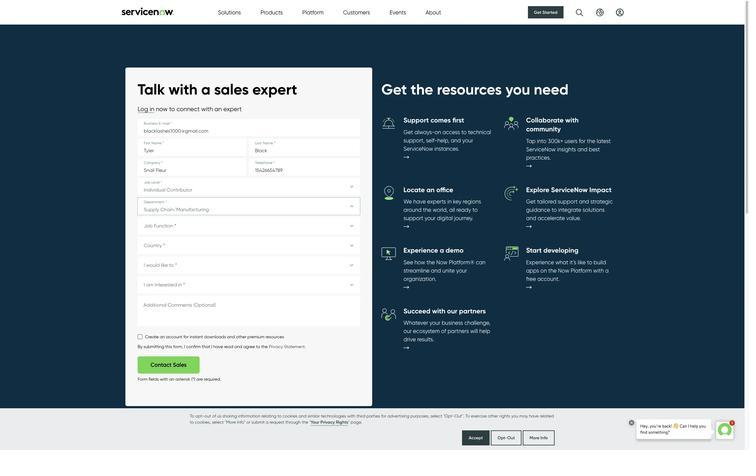 Task type: describe. For each thing, give the bounding box(es) containing it.
your inside get always-on access to technical support, self-help, and your servicenow instances.
[[463, 137, 474, 144]]

"more
[[225, 420, 236, 424]]

events
[[390, 9, 407, 16]]

account
[[166, 334, 183, 339]]

apps
[[527, 267, 540, 274]]

and inside see how the now platform® can streamline and unite your organization.
[[431, 267, 442, 274]]

with up business
[[433, 307, 446, 315]]

world,
[[433, 207, 448, 213]]

us
[[217, 413, 222, 418]]

customers
[[344, 9, 370, 16]]

will
[[471, 328, 478, 334]]

0 horizontal spatial other
[[236, 334, 247, 339]]

help,
[[438, 137, 450, 144]]

solutions
[[583, 207, 606, 213]]

the inside see how the now platform® can streamline and unite your organization.
[[427, 259, 435, 265]]

challenge,
[[465, 320, 491, 326]]

servicenow up get tailored support and strategic guidance to integrate solutions and accelerate value.
[[552, 186, 588, 194]]

always-
[[415, 129, 435, 135]]

.
[[305, 344, 306, 349]]

get started link
[[529, 6, 564, 18]]

rights
[[336, 419, 349, 425]]

whatever
[[404, 320, 429, 326]]

0 vertical spatial platform
[[303, 9, 324, 16]]

our inside whatever your business challenge, our ecosystem of partners will help drive results.
[[404, 328, 412, 334]]

premium
[[248, 334, 265, 339]]

get for get the resources you need
[[382, 80, 407, 99]]

" inside your privacy rights " page.
[[349, 420, 350, 424]]

300k+
[[549, 138, 564, 144]]

opt-out button
[[491, 430, 522, 445]]

demo
[[446, 246, 464, 255]]

users
[[565, 138, 578, 144]]

to opt-out of us sharing information relating to cookies and similar technologies with third parties for advertising purposes, select "opt-out".  to exercise other rights you may have related to cookies, select "more info" or submit a request through the "
[[190, 413, 555, 424]]

to right now
[[169, 105, 175, 113]]

a left "demo"
[[440, 246, 445, 255]]

your inside we have experts in key regions around the world, all ready to support your digital journey.
[[425, 215, 436, 221]]

Last Name text field
[[249, 139, 360, 156]]

exercise
[[472, 413, 487, 418]]

accelerate
[[538, 215, 566, 221]]

sales
[[214, 80, 249, 99]]

get started
[[535, 10, 558, 15]]

1 to from the left
[[190, 413, 195, 418]]

" inside to opt-out of us sharing information relating to cookies and similar technologies with third parties for advertising purposes, select "opt-out".  to exercise other rights you may have related to cookies, select "more info" or submit a request through the "
[[310, 420, 311, 424]]

partners inside whatever your business challenge, our ecosystem of partners will help drive results.
[[448, 328, 469, 334]]

digital
[[437, 215, 453, 221]]

your privacy rights " page.
[[311, 419, 363, 425]]

a up log in now to connect with an expert
[[201, 80, 211, 99]]

start
[[527, 246, 542, 255]]

succeed
[[404, 307, 431, 315]]

on inside get always-on access to technical support, self-help, and your servicenow instances.
[[435, 129, 442, 135]]

and right the read
[[235, 344, 243, 349]]

and up solutions
[[580, 198, 590, 205]]

log
[[138, 105, 148, 113]]

products
[[261, 9, 283, 16]]

0 horizontal spatial in
[[150, 105, 155, 113]]

business
[[442, 320, 464, 326]]

to left cookies,
[[190, 420, 194, 424]]

go to servicenow account image
[[617, 8, 624, 16]]

through
[[286, 420, 301, 424]]

we
[[404, 198, 412, 205]]

this
[[165, 344, 172, 349]]

2 to from the left
[[466, 413, 470, 418]]

Business E-mail text field
[[138, 119, 360, 136]]

agree
[[244, 344, 255, 349]]

get for get always-on access to technical support, self-help, and your servicenow instances.
[[404, 129, 414, 135]]

started
[[543, 10, 558, 15]]

best
[[590, 146, 601, 152]]

with inside "collaborate with community"
[[566, 116, 579, 124]]

community
[[527, 125, 561, 133]]

the inside "experience what it's like to build apps on the now platform with a free account."
[[549, 267, 557, 274]]

experience a demo
[[404, 246, 464, 255]]

solutions
[[218, 9, 241, 16]]

instances.
[[435, 146, 460, 152]]

that
[[202, 344, 210, 349]]

you inside to opt-out of us sharing information relating to cookies and similar technologies with third parties for advertising purposes, select "opt-out".  to exercise other rights you may have related to cookies, select "more info" or submit a request through the "
[[512, 413, 519, 418]]

experience for experience what it's like to build apps on the now platform with a free account.
[[527, 259, 555, 265]]

1 horizontal spatial privacy
[[321, 419, 335, 425]]

support comes first
[[404, 116, 465, 124]]

downloads
[[204, 334, 226, 339]]

the inside to opt-out of us sharing information relating to cookies and similar technologies with third parties for advertising purposes, select "opt-out".  to exercise other rights you may have related to cookies, select "more info" or submit a request through the "
[[302, 420, 309, 424]]

0 horizontal spatial expert
[[224, 105, 242, 113]]

by submitting this form, i confirm that i have read and agree to the privacy statement .
[[138, 344, 306, 349]]

accept
[[469, 435, 483, 441]]

may
[[520, 413, 529, 418]]

a inside to opt-out of us sharing information relating to cookies and similar technologies with third parties for advertising purposes, select "opt-out".  to exercise other rights you may have related to cookies, select "more info" or submit a request through the "
[[266, 420, 269, 424]]

platform inside "experience what it's like to build apps on the now platform with a free account."
[[571, 267, 593, 274]]

whatever your business challenge, our ecosystem of partners will help drive results.
[[404, 320, 491, 343]]

in inside we have experts in key regions around the world, all ready to support your digital journey.
[[448, 198, 452, 205]]

third
[[357, 413, 366, 418]]

support inside get tailored support and strategic guidance to integrate solutions and accelerate value.
[[558, 198, 578, 205]]

form,
[[173, 344, 183, 349]]

talk
[[138, 80, 165, 99]]

see how the now platform® can streamline and unite your organization.
[[404, 259, 486, 282]]

opt-
[[498, 435, 508, 441]]

your inside whatever your business challenge, our ecosystem of partners will help drive results.
[[430, 320, 441, 326]]

key
[[454, 198, 462, 205]]

connect
[[177, 105, 200, 113]]

and up the read
[[227, 334, 235, 339]]

relating
[[262, 413, 277, 418]]

get the resources you need
[[382, 80, 569, 99]]

to inside get always-on access to technical support, self-help, and your servicenow instances.
[[462, 129, 467, 135]]

with up connect
[[169, 80, 198, 99]]

unite
[[443, 267, 455, 274]]

log in now to connect with an expert
[[138, 105, 242, 113]]

information
[[238, 413, 261, 418]]

other inside to opt-out of us sharing information relating to cookies and similar technologies with third parties for advertising purposes, select "opt-out".  to exercise other rights you may have related to cookies, select "more info" or submit a request through the "
[[488, 413, 499, 418]]

guidance
[[527, 207, 551, 213]]

first
[[453, 116, 465, 124]]

the inside tap into 300k+ users for the latest servicenow insights and best practices.
[[588, 138, 596, 144]]

info"
[[237, 420, 246, 424]]

instant
[[190, 334, 203, 339]]

to up request
[[278, 413, 282, 418]]

with inside "experience what it's like to build apps on the now platform with a free account."
[[594, 267, 605, 274]]

drive
[[404, 336, 416, 343]]

1 i from the left
[[184, 344, 185, 349]]

tap into 300k+ users for the latest servicenow insights and best practices.
[[527, 138, 612, 161]]

ecosystem
[[414, 328, 440, 334]]

regions
[[463, 198, 482, 205]]

advertising
[[388, 413, 410, 418]]

it's
[[570, 259, 577, 265]]

cookies
[[283, 413, 298, 418]]

support inside we have experts in key regions around the world, all ready to support your digital journey.
[[404, 215, 424, 221]]

tailored
[[538, 198, 557, 205]]

technical
[[469, 129, 492, 135]]

servicenow inside tap into 300k+ users for the latest servicenow insights and best practices.
[[527, 146, 556, 152]]

0 vertical spatial partners
[[460, 307, 486, 315]]

results.
[[418, 336, 435, 343]]

what
[[556, 259, 569, 265]]



Task type: vqa. For each thing, say whether or not it's contained in the screenshot.


Task type: locate. For each thing, give the bounding box(es) containing it.
Company text field
[[138, 159, 247, 176]]

opt-
[[196, 413, 205, 418]]

to right "access" on the right top of page
[[462, 129, 467, 135]]

1 vertical spatial you
[[512, 413, 519, 418]]

i right that
[[211, 344, 212, 349]]

on up help,
[[435, 129, 442, 135]]

1 horizontal spatial support
[[558, 198, 578, 205]]

1 vertical spatial our
[[404, 328, 412, 334]]

for inside to opt-out of us sharing information relating to cookies and similar technologies with third parties for advertising purposes, select "opt-out".  to exercise other rights you may have related to cookies, select "more info" or submit a request through the "
[[382, 413, 387, 418]]

an up experts on the top right of page
[[427, 186, 435, 194]]

on up account.
[[541, 267, 548, 274]]

now up the "unite"
[[437, 259, 448, 265]]

to inside we have experts in key regions around the world, all ready to support your digital journey.
[[473, 207, 478, 213]]

experience for experience a demo
[[404, 246, 439, 255]]

0 vertical spatial in
[[150, 105, 155, 113]]

1 horizontal spatial expert
[[253, 80, 298, 99]]

0 horizontal spatial i
[[184, 344, 185, 349]]

streamline
[[404, 267, 430, 274]]

a down build
[[606, 267, 609, 274]]

1 horizontal spatial other
[[488, 413, 499, 418]]

organization.
[[404, 276, 437, 282]]

i right form,
[[184, 344, 185, 349]]

about
[[426, 9, 442, 16]]

out".
[[455, 413, 465, 418]]

platform
[[303, 9, 324, 16], [571, 267, 593, 274]]

0 vertical spatial have
[[414, 198, 426, 205]]

0 vertical spatial other
[[236, 334, 247, 339]]

other left rights
[[488, 413, 499, 418]]

start developing
[[527, 246, 579, 255]]

products button
[[261, 8, 283, 16]]

0 vertical spatial experience
[[404, 246, 439, 255]]

tap
[[527, 138, 536, 144]]

0 vertical spatial for
[[580, 138, 586, 144]]

0 horizontal spatial support
[[404, 215, 424, 221]]

for
[[580, 138, 586, 144], [184, 334, 189, 339], [382, 413, 387, 418]]

on
[[435, 129, 442, 135], [541, 267, 548, 274]]

servicenow image
[[121, 7, 175, 15]]

locate
[[404, 186, 425, 194]]

0 vertical spatial select
[[431, 413, 443, 418]]

purposes,
[[411, 413, 430, 418]]

0 vertical spatial on
[[435, 129, 442, 135]]

0 horizontal spatial our
[[404, 328, 412, 334]]

get always-on access to technical support, self-help, and your servicenow instances.
[[404, 129, 492, 152]]

1 horizontal spatial select
[[431, 413, 443, 418]]

and down guidance
[[527, 215, 537, 221]]

more info button
[[523, 430, 555, 445]]

0 horizontal spatial platform
[[303, 9, 324, 16]]

a inside "experience what it's like to build apps on the now platform with a free account."
[[606, 267, 609, 274]]

statement
[[284, 344, 305, 349]]

"opt-
[[444, 413, 455, 418]]

have right "may"
[[530, 413, 539, 418]]

0 horizontal spatial to
[[190, 413, 195, 418]]

support,
[[404, 137, 425, 144]]

partners down business
[[448, 328, 469, 334]]

1 horizontal spatial now
[[559, 267, 570, 274]]

info
[[541, 435, 549, 441]]

1 vertical spatial privacy
[[321, 419, 335, 425]]

customers button
[[344, 8, 370, 16]]

1 horizontal spatial on
[[541, 267, 548, 274]]

and inside get always-on access to technical support, self-help, and your servicenow instances.
[[451, 137, 461, 144]]

0 horizontal spatial experience
[[404, 246, 439, 255]]

an
[[215, 105, 222, 113], [427, 186, 435, 194], [160, 334, 165, 339], [169, 377, 175, 382]]

integrate
[[559, 207, 582, 213]]

your down the world,
[[425, 215, 436, 221]]

1 vertical spatial expert
[[224, 105, 242, 113]]

the inside we have experts in key regions around the world, all ready to support your digital journey.
[[423, 207, 432, 213]]

2 vertical spatial have
[[530, 413, 539, 418]]

technologies
[[321, 413, 347, 418]]

other up agree
[[236, 334, 247, 339]]

0 horizontal spatial select
[[212, 420, 224, 424]]

1 " from the left
[[310, 420, 311, 424]]

0 horizontal spatial for
[[184, 334, 189, 339]]

ready
[[457, 207, 472, 213]]

and left similar
[[299, 413, 307, 418]]

get for get tailored support and strategic guidance to integrate solutions and accelerate value.
[[527, 198, 536, 205]]

and down "access" on the right top of page
[[451, 137, 461, 144]]

experience up how
[[404, 246, 439, 255]]

0 vertical spatial our
[[448, 307, 458, 315]]

are
[[197, 377, 203, 382]]

have up around
[[414, 198, 426, 205]]

1 horizontal spatial experience
[[527, 259, 555, 265]]

we have experts in key regions around the world, all ready to support your digital journey.
[[404, 198, 482, 221]]

Telephone telephone field
[[249, 159, 360, 176]]

your inside see how the now platform® can streamline and unite your organization.
[[457, 267, 468, 274]]

see
[[404, 259, 414, 265]]

account.
[[538, 276, 560, 282]]

by
[[138, 344, 143, 349]]

1 horizontal spatial for
[[382, 413, 387, 418]]

1 vertical spatial in
[[448, 198, 452, 205]]

privacy
[[269, 344, 283, 349], [321, 419, 335, 425]]

our
[[448, 307, 458, 315], [404, 328, 412, 334]]

get inside get tailored support and strategic guidance to integrate solutions and accelerate value.
[[527, 198, 536, 205]]

partners up challenge,
[[460, 307, 486, 315]]

our up drive
[[404, 328, 412, 334]]

related
[[541, 413, 555, 418]]

your
[[311, 419, 320, 425]]

i
[[184, 344, 185, 349], [211, 344, 212, 349]]

more info
[[530, 435, 549, 441]]

with down build
[[594, 267, 605, 274]]

(*)
[[192, 377, 196, 382]]

"
[[310, 420, 311, 424], [349, 420, 350, 424]]

your up ecosystem
[[430, 320, 441, 326]]

an right create
[[160, 334, 165, 339]]

in left key
[[448, 198, 452, 205]]

select
[[431, 413, 443, 418], [212, 420, 224, 424]]

1 vertical spatial resources
[[266, 334, 284, 339]]

contact
[[151, 362, 172, 369]]

developing
[[544, 246, 579, 255]]

" down similar
[[310, 420, 311, 424]]

1 vertical spatial support
[[404, 215, 424, 221]]

submit
[[252, 420, 265, 424]]

0 horizontal spatial privacy
[[269, 344, 283, 349]]

select down us
[[212, 420, 224, 424]]

experience up apps
[[527, 259, 555, 265]]

2 horizontal spatial for
[[580, 138, 586, 144]]

form fields with an asterisk (*) are required.
[[138, 377, 221, 382]]

get tailored support and strategic guidance to integrate solutions and accelerate value.
[[527, 198, 614, 221]]

servicenow inside get always-on access to technical support, self-help, and your servicenow instances.
[[404, 146, 434, 152]]

1 horizontal spatial "
[[349, 420, 350, 424]]

confirm
[[186, 344, 201, 349]]

get inside get always-on access to technical support, self-help, and your servicenow instances.
[[404, 129, 414, 135]]

1 vertical spatial for
[[184, 334, 189, 339]]

your down technical
[[463, 137, 474, 144]]

of left us
[[212, 413, 216, 418]]

journey.
[[455, 215, 474, 221]]

collaborate with community
[[527, 116, 579, 133]]

2 horizontal spatial have
[[530, 413, 539, 418]]

1 horizontal spatial to
[[466, 413, 470, 418]]

out
[[205, 413, 211, 418]]

0 horizontal spatial "
[[310, 420, 311, 424]]

0 vertical spatial support
[[558, 198, 578, 205]]

1 horizontal spatial of
[[442, 328, 447, 334]]

privacy left statement
[[269, 344, 283, 349]]

get
[[535, 10, 542, 15], [382, 80, 407, 99], [404, 129, 414, 135], [527, 198, 536, 205]]

to inside get tailored support and strategic guidance to integrate solutions and accelerate value.
[[552, 207, 558, 213]]

None text field
[[138, 296, 360, 326]]

to down "regions" in the top right of the page
[[473, 207, 478, 213]]

around
[[404, 207, 422, 213]]

1 vertical spatial experience
[[527, 259, 555, 265]]

now inside see how the now platform® can streamline and unite your organization.
[[437, 259, 448, 265]]

1 horizontal spatial resources
[[437, 80, 502, 99]]

have inside to opt-out of us sharing information relating to cookies and similar technologies with third parties for advertising purposes, select "opt-out".  to exercise other rights you may have related to cookies, select "more info" or submit a request through the "
[[530, 413, 539, 418]]

1 vertical spatial partners
[[448, 328, 469, 334]]

privacy down technologies
[[321, 419, 335, 425]]

comes
[[431, 116, 451, 124]]

0 horizontal spatial have
[[214, 344, 223, 349]]

for right "users"
[[580, 138, 586, 144]]

explore servicenow impact
[[527, 186, 612, 194]]

create an account for instant downloads and other premium resources
[[145, 334, 284, 339]]

in
[[150, 105, 155, 113], [448, 198, 452, 205]]

of down business
[[442, 328, 447, 334]]

0 horizontal spatial resources
[[266, 334, 284, 339]]

to up "accelerate"
[[552, 207, 558, 213]]

for left instant at the bottom left
[[184, 334, 189, 339]]

support
[[558, 198, 578, 205], [404, 215, 424, 221]]

2 vertical spatial for
[[382, 413, 387, 418]]

support up the integrate
[[558, 198, 578, 205]]

sharing
[[223, 413, 237, 418]]

how
[[415, 259, 426, 265]]

servicenow down support,
[[404, 146, 434, 152]]

with right fields in the left bottom of the page
[[160, 377, 168, 382]]

on inside "experience what it's like to build apps on the now platform with a free account."
[[541, 267, 548, 274]]

for right parties
[[382, 413, 387, 418]]

to
[[190, 413, 195, 418], [466, 413, 470, 418]]

now inside "experience what it's like to build apps on the now platform with a free account."
[[559, 267, 570, 274]]

in right log
[[150, 105, 155, 113]]

and inside to opt-out of us sharing information relating to cookies and similar technologies with third parties for advertising purposes, select "opt-out".  to exercise other rights you may have related to cookies, select "more info" or submit a request through the "
[[299, 413, 307, 418]]

our up business
[[448, 307, 458, 315]]

1 horizontal spatial in
[[448, 198, 452, 205]]

an left asterisk
[[169, 377, 175, 382]]

0 horizontal spatial on
[[435, 129, 442, 135]]

0 horizontal spatial of
[[212, 413, 216, 418]]

of inside to opt-out of us sharing information relating to cookies and similar technologies with third parties for advertising purposes, select "opt-out".  to exercise other rights you may have related to cookies, select "more info" or submit a request through the "
[[212, 413, 216, 418]]

to
[[169, 105, 175, 113], [462, 129, 467, 135], [473, 207, 478, 213], [552, 207, 558, 213], [588, 259, 593, 265], [256, 344, 260, 349], [278, 413, 282, 418], [190, 420, 194, 424]]

now down the what
[[559, 267, 570, 274]]

have down 'downloads'
[[214, 344, 223, 349]]

and inside tap into 300k+ users for the latest servicenow insights and best practices.
[[578, 146, 588, 152]]

self-
[[427, 137, 438, 144]]

" left page.
[[349, 420, 350, 424]]

into
[[538, 138, 547, 144]]

with up "users"
[[566, 116, 579, 124]]

with inside to opt-out of us sharing information relating to cookies and similar technologies with third parties for advertising purposes, select "opt-out".  to exercise other rights you may have related to cookies, select "more info" or submit a request through the "
[[348, 413, 356, 418]]

0 vertical spatial resources
[[437, 80, 502, 99]]

experience
[[404, 246, 439, 255], [527, 259, 555, 265]]

an down 'talk with a sales expert'
[[215, 105, 222, 113]]

to right agree
[[256, 344, 260, 349]]

0 vertical spatial privacy
[[269, 344, 283, 349]]

to right like
[[588, 259, 593, 265]]

your
[[463, 137, 474, 144], [425, 215, 436, 221], [457, 267, 468, 274], [430, 320, 441, 326]]

free
[[527, 276, 537, 282]]

have inside we have experts in key regions around the world, all ready to support your digital journey.
[[414, 198, 426, 205]]

2 i from the left
[[211, 344, 212, 349]]

of inside whatever your business challenge, our ecosystem of partners will help drive results.
[[442, 328, 447, 334]]

1 vertical spatial of
[[212, 413, 216, 418]]

and left best
[[578, 146, 588, 152]]

1 vertical spatial have
[[214, 344, 223, 349]]

to right the out".
[[466, 413, 470, 418]]

1 horizontal spatial have
[[414, 198, 426, 205]]

sales
[[173, 362, 187, 369]]

0 vertical spatial of
[[442, 328, 447, 334]]

0 vertical spatial expert
[[253, 80, 298, 99]]

1 vertical spatial platform
[[571, 267, 593, 274]]

2 " from the left
[[349, 420, 350, 424]]

0 vertical spatial you
[[506, 80, 531, 99]]

your down platform®
[[457, 267, 468, 274]]

cookies,
[[195, 420, 211, 424]]

1 vertical spatial on
[[541, 267, 548, 274]]

1 vertical spatial now
[[559, 267, 570, 274]]

to inside "experience what it's like to build apps on the now platform with a free account."
[[588, 259, 593, 265]]

First Name text field
[[138, 139, 247, 156]]

a down relating
[[266, 420, 269, 424]]

to left opt-
[[190, 413, 195, 418]]

explore
[[527, 186, 550, 194]]

experience inside "experience what it's like to build apps on the now platform with a free account."
[[527, 259, 555, 265]]

with right connect
[[201, 105, 213, 113]]

0 horizontal spatial now
[[437, 259, 448, 265]]

1 vertical spatial other
[[488, 413, 499, 418]]

1 horizontal spatial platform
[[571, 267, 593, 274]]

select left "opt-
[[431, 413, 443, 418]]

0 vertical spatial now
[[437, 259, 448, 265]]

or
[[247, 420, 251, 424]]

support
[[404, 116, 429, 124]]

get inside "link"
[[535, 10, 542, 15]]

get for get started
[[535, 10, 542, 15]]

1 horizontal spatial our
[[448, 307, 458, 315]]

asterisk
[[176, 377, 190, 382]]

with up page.
[[348, 413, 356, 418]]

servicenow down into at the top right
[[527, 146, 556, 152]]

impact
[[590, 186, 612, 194]]

for inside tap into 300k+ users for the latest servicenow insights and best practices.
[[580, 138, 586, 144]]

you
[[506, 80, 531, 99], [512, 413, 519, 418]]

and left the "unite"
[[431, 267, 442, 274]]

can
[[476, 259, 486, 265]]

resources
[[437, 80, 502, 99], [266, 334, 284, 339]]

1 horizontal spatial i
[[211, 344, 212, 349]]

support down around
[[404, 215, 424, 221]]

1 vertical spatial select
[[212, 420, 224, 424]]



